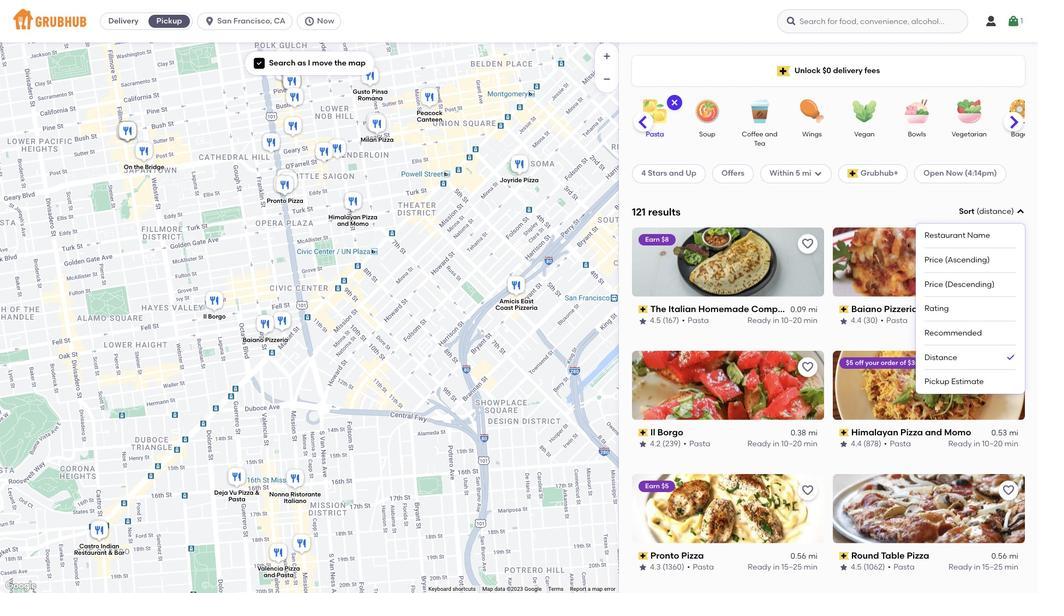 Task type: vqa. For each thing, say whether or not it's contained in the screenshot.
the right the us
no



Task type: locate. For each thing, give the bounding box(es) containing it.
10–20 down 0.09
[[782, 316, 802, 326]]

4.5 down round
[[851, 563, 862, 572]]

pizzeria inside amicis east coast pizzeria il borgo
[[515, 304, 538, 311]]

amicis east coast pizzeria il borgo
[[203, 298, 538, 320]]

piccolo pizza image
[[313, 141, 335, 165]]

little italy pasta image
[[281, 70, 302, 94]]

0 horizontal spatial &
[[108, 550, 113, 557]]

price left the (ascending) at the right of page
[[925, 255, 944, 265]]

ready in 10–20 min for il borgo
[[748, 440, 818, 449]]

0 vertical spatial earn
[[645, 236, 660, 243]]

pickup down distance
[[925, 377, 950, 387]]

baiano
[[852, 304, 882, 314], [243, 336, 264, 344]]

up
[[686, 169, 697, 178]]

pronto pizza down about pasta night icon
[[267, 197, 303, 204]]

• right the (239) on the right bottom of page
[[684, 440, 687, 449]]

restaurant name
[[925, 231, 991, 240]]

5
[[796, 169, 801, 178]]

grubhub plus flag logo image
[[777, 66, 790, 76], [848, 170, 859, 178]]

1 horizontal spatial momo
[[945, 427, 972, 438]]

1 vertical spatial &
[[108, 550, 113, 557]]

deja vu pizza & pasta image
[[226, 466, 248, 490]]

0 horizontal spatial momo
[[350, 220, 369, 227]]

list box
[[925, 224, 1017, 394]]

0 horizontal spatial grubhub plus flag logo image
[[777, 66, 790, 76]]

None field
[[916, 206, 1025, 394]]

map region
[[0, 0, 705, 594]]

francisco,
[[234, 16, 272, 26]]

deja
[[214, 489, 228, 496]]

0.53
[[992, 429, 1007, 438]]

pizzeria left rating
[[884, 304, 918, 314]]

gusto
[[353, 88, 370, 95]]

(descending)
[[945, 280, 995, 289]]

Search for food, convenience, alcohol... search field
[[778, 9, 969, 33]]

0 horizontal spatial pronto
[[267, 197, 287, 204]]

san francisco, ca button
[[197, 13, 297, 30]]

• right (30)
[[881, 316, 884, 326]]

subscription pass image
[[639, 306, 648, 313], [840, 306, 849, 313], [639, 429, 648, 437], [840, 429, 849, 437], [639, 552, 648, 560], [840, 552, 849, 560]]

svg image inside field
[[1017, 208, 1025, 216]]

pizza
[[378, 136, 394, 143], [524, 176, 539, 184], [288, 197, 303, 204], [362, 214, 378, 221], [901, 427, 923, 438], [238, 489, 254, 496], [682, 551, 704, 561], [907, 551, 930, 561], [285, 566, 300, 573]]

pasta down valencia pizza and pasta icon
[[277, 572, 294, 579]]

ready
[[748, 316, 771, 326], [949, 316, 973, 326], [748, 440, 771, 449], [949, 440, 972, 449], [748, 563, 772, 572], [949, 563, 973, 572]]

restaurant inside castro indian restaurant & bar
[[74, 550, 107, 557]]

tommy's joynt image
[[260, 131, 282, 155]]

and down valencia pizza and pasta icon
[[264, 572, 275, 579]]

0 vertical spatial the
[[335, 58, 347, 68]]

svg image
[[985, 15, 998, 28], [1008, 15, 1021, 28], [786, 16, 797, 27], [256, 60, 263, 67]]

mi for the italian homemade company
[[809, 305, 818, 315]]

4.5 down the
[[650, 316, 661, 326]]

& inside "deja vu pizza & pasta"
[[255, 489, 260, 496]]

within 5 mi
[[770, 169, 812, 178]]

1 vertical spatial price
[[925, 280, 944, 289]]

star icon image for il borgo
[[639, 440, 648, 449]]

star icon image for himalayan pizza and momo
[[840, 440, 848, 449]]

4.4 for 4.4 (878)
[[851, 440, 862, 449]]

in
[[773, 316, 780, 326], [974, 316, 981, 326], [773, 440, 780, 449], [974, 440, 981, 449], [773, 563, 780, 572], [974, 563, 981, 572]]

and
[[765, 130, 778, 138], [669, 169, 684, 178], [337, 220, 349, 227], [925, 427, 942, 438], [264, 572, 275, 579]]

• for the italian homemade company
[[682, 316, 685, 326]]

0 horizontal spatial pizzeria
[[265, 336, 288, 344]]

10–20 down 0.38
[[782, 440, 802, 449]]

0.56 for round table pizza
[[992, 552, 1007, 561]]

svg image inside san francisco, ca button
[[204, 16, 215, 27]]

1 vertical spatial map
[[592, 586, 603, 592]]

pizzeria down the italian homemade company icon
[[265, 336, 288, 344]]

$5 down 4.2 (239)
[[662, 482, 669, 490]]

1 vertical spatial grubhub plus flag logo image
[[848, 170, 859, 178]]

offers
[[722, 169, 745, 178]]

1 vertical spatial pronto pizza
[[651, 551, 704, 561]]

the
[[651, 304, 667, 314]]

• down round table pizza
[[888, 563, 891, 572]]

0 vertical spatial price
[[925, 255, 944, 265]]

0 horizontal spatial pronto pizza
[[267, 197, 303, 204]]

momo inside map region
[[350, 220, 369, 227]]

0 vertical spatial 4.4
[[851, 316, 862, 326]]

2 price from the top
[[925, 280, 944, 289]]

1 horizontal spatial 4.5
[[851, 563, 862, 572]]

pickup inside list box
[[925, 377, 950, 387]]

0 vertical spatial grubhub plus flag logo image
[[777, 66, 790, 76]]

(4:14pm)
[[965, 169, 997, 178]]

round table pizza image
[[272, 173, 294, 197]]

1 horizontal spatial borgo
[[658, 427, 684, 438]]

4.4 left (30)
[[851, 316, 862, 326]]

pasta inside the 'valencia pizza and pasta'
[[277, 572, 294, 579]]

(878)
[[864, 440, 882, 449]]

• for himalayan pizza and momo
[[884, 440, 887, 449]]

map
[[349, 58, 366, 68], [592, 586, 603, 592]]

1 4.4 from the top
[[851, 316, 862, 326]]

• right "(878)"
[[884, 440, 887, 449]]

svg image left soup image
[[670, 98, 679, 107]]

0 horizontal spatial baiano
[[243, 336, 264, 344]]

napoli pizza image
[[282, 115, 304, 139]]

momo left the "0.53"
[[945, 427, 972, 438]]

10–20 down the "0.53"
[[982, 440, 1003, 449]]

0 horizontal spatial restaurant
[[74, 550, 107, 557]]

svg image right )
[[1017, 208, 1025, 216]]

il borgo logo image
[[632, 351, 824, 420]]

4.5 for the italian homemade company
[[650, 316, 661, 326]]

order
[[881, 359, 899, 367]]

0 horizontal spatial pickup
[[156, 16, 182, 26]]

baiano pizzeria up (30)
[[852, 304, 918, 314]]

0 vertical spatial 4.5
[[650, 316, 661, 326]]

on
[[124, 164, 132, 171]]

svg image right ca
[[304, 16, 315, 27]]

pickup right delivery button
[[156, 16, 182, 26]]

earn
[[645, 236, 660, 243], [645, 482, 660, 490]]

2 0.56 mi from the left
[[992, 552, 1019, 561]]

within
[[770, 169, 794, 178]]

1 horizontal spatial now
[[946, 169, 963, 178]]

pickup
[[156, 16, 182, 26], [925, 377, 950, 387]]

unlock $0 delivery fees
[[795, 66, 880, 75]]

himalayan inside the himalayan pizza and momo
[[329, 214, 361, 221]]

4.4 (30)
[[851, 316, 878, 326]]

star icon image left 4.4 (878)
[[840, 440, 848, 449]]

the right on
[[134, 164, 143, 171]]

joyride pizza
[[500, 176, 539, 184]]

main navigation navigation
[[0, 0, 1039, 43]]

10–20
[[782, 316, 802, 326], [782, 440, 802, 449], [982, 440, 1003, 449]]

• pasta for the italian homemade company
[[682, 316, 709, 326]]

1 button
[[1008, 11, 1023, 31]]

vegetarian image
[[951, 99, 989, 123]]

& left nonna
[[255, 489, 260, 496]]

• for pronto pizza
[[687, 563, 690, 572]]

1 horizontal spatial pizzeria
[[515, 304, 538, 311]]

pasta right 'deja'
[[228, 496, 246, 503]]

• pasta for il borgo
[[684, 440, 711, 449]]

0 horizontal spatial baiano pizzeria
[[243, 336, 288, 344]]

subscription pass image for the italian homemade company
[[639, 306, 648, 313]]

pasta for 4.2 (239)
[[690, 440, 711, 449]]

pharaohs egyptian restaurant image
[[365, 111, 387, 135]]

1 horizontal spatial restaurant
[[925, 231, 966, 240]]

star icon image
[[639, 317, 648, 326], [840, 317, 848, 326], [639, 440, 648, 449], [840, 440, 848, 449], [639, 564, 648, 572], [840, 564, 848, 572]]

1 horizontal spatial himalayan
[[852, 427, 899, 438]]

& inside castro indian restaurant & bar
[[108, 550, 113, 557]]

• pasta down italian
[[682, 316, 709, 326]]

star icon image for pronto pizza
[[639, 564, 648, 572]]

subscription pass image for round table pizza
[[840, 552, 849, 560]]

2 horizontal spatial pizzeria
[[884, 304, 918, 314]]

pronto pizza up the (1360)
[[651, 551, 704, 561]]

pasta right (30)
[[887, 316, 908, 326]]

pasta image
[[636, 99, 674, 123]]

2 4.4 from the top
[[851, 440, 862, 449]]

earn down 4.2
[[645, 482, 660, 490]]

il borgo image
[[204, 290, 226, 314]]

2 0.56 from the left
[[992, 552, 1007, 561]]

ready in 10–20 min down 0.38
[[748, 440, 818, 449]]

$5 left off
[[846, 359, 854, 367]]

4.5 (167)
[[650, 316, 680, 326]]

0 horizontal spatial himalayan pizza and momo
[[329, 214, 378, 227]]

0 horizontal spatial $5
[[662, 482, 669, 490]]

momo
[[350, 220, 369, 227], [945, 427, 972, 438]]

grubhub plus flag logo image for unlock $0 delivery fees
[[777, 66, 790, 76]]

as
[[297, 58, 306, 68]]

0 vertical spatial map
[[349, 58, 366, 68]]

15–25 for round table pizza
[[983, 563, 1003, 572]]

1 vertical spatial now
[[946, 169, 963, 178]]

0 horizontal spatial 0.56 mi
[[791, 552, 818, 561]]

• for il borgo
[[684, 440, 687, 449]]

i
[[308, 58, 310, 68]]

and up tea in the right top of the page
[[765, 130, 778, 138]]

1 horizontal spatial $5
[[846, 359, 854, 367]]

pronto down about pasta night icon
[[267, 197, 287, 204]]

0 horizontal spatial now
[[317, 16, 334, 26]]

1 price from the top
[[925, 255, 944, 265]]

bowls image
[[898, 99, 936, 123]]

italiano
[[284, 498, 307, 505]]

homemade
[[699, 304, 749, 314]]

0 vertical spatial momo
[[350, 220, 369, 227]]

momo down himalayan pizza and momo icon
[[350, 220, 369, 227]]

list box inside field
[[925, 224, 1017, 394]]

• pasta down table
[[888, 563, 915, 572]]

borgo up the (239) on the right bottom of page
[[658, 427, 684, 438]]

pizzeria right coast
[[515, 304, 538, 311]]

0 vertical spatial baiano
[[852, 304, 882, 314]]

• pasta right "(878)"
[[884, 440, 911, 449]]

milan pizza image
[[366, 113, 388, 137]]

0 vertical spatial pickup
[[156, 16, 182, 26]]

1 horizontal spatial 0.56
[[992, 552, 1007, 561]]

0 vertical spatial himalayan pizza and momo
[[329, 214, 378, 227]]

4.4 left "(878)"
[[851, 440, 862, 449]]

1 vertical spatial 4.4
[[851, 440, 862, 449]]

coffee and tea image
[[741, 99, 779, 123]]

joyride pizza image
[[509, 153, 531, 177]]

0 horizontal spatial 0.56
[[791, 552, 807, 561]]

distance option
[[925, 346, 1017, 370]]

1 vertical spatial pickup
[[925, 377, 950, 387]]

about pasta night image
[[278, 170, 300, 194]]

castro indian restaurant & bar image
[[88, 520, 110, 544]]

• pasta for round table pizza
[[888, 563, 915, 572]]

star icon image for round table pizza
[[840, 564, 848, 572]]

himalayan
[[329, 214, 361, 221], [852, 427, 899, 438]]

san
[[217, 16, 232, 26]]

ready in 10–20 min down company
[[748, 316, 818, 326]]

1 vertical spatial restaurant
[[74, 550, 107, 557]]

star icon image left 4.5 (1062)
[[840, 564, 848, 572]]

grubhub plus flag logo image left grubhub+
[[848, 170, 859, 178]]

baiano pizzeria image
[[254, 313, 276, 337]]

baiano pizzeria inside map region
[[243, 336, 288, 344]]

pronto pizza inside map region
[[267, 197, 303, 204]]

fresco pizza - shawarma & ice cream image
[[281, 70, 303, 94]]

1 vertical spatial 4.5
[[851, 563, 862, 572]]

star icon image left 4.3
[[639, 564, 648, 572]]

pasta right "(878)"
[[890, 440, 911, 449]]

pronto pizza
[[267, 197, 303, 204], [651, 551, 704, 561]]

©2023
[[507, 586, 523, 592]]

• pasta right the (1360)
[[687, 563, 714, 572]]

1 vertical spatial momo
[[945, 427, 972, 438]]

1 horizontal spatial pickup
[[925, 377, 950, 387]]

min for pronto pizza
[[804, 563, 818, 572]]

4.5
[[650, 316, 661, 326], [851, 563, 862, 572]]

0 horizontal spatial 4.5
[[650, 316, 661, 326]]

restaurant
[[925, 231, 966, 240], [74, 550, 107, 557]]

keyboard
[[429, 586, 451, 592]]

himalayan pizza and momo logo image
[[833, 351, 1025, 420]]

pasta for 4.5 (167)
[[688, 316, 709, 326]]

• down italian
[[682, 316, 685, 326]]

0 vertical spatial restaurant
[[925, 231, 966, 240]]

distance
[[925, 353, 958, 362]]

grubhub plus flag logo image left unlock
[[777, 66, 790, 76]]

pasta right the (1360)
[[693, 563, 714, 572]]

15–25
[[983, 316, 1003, 326], [782, 563, 802, 572], [983, 563, 1003, 572]]

0.56 mi for round table pizza
[[992, 552, 1019, 561]]

0 horizontal spatial il
[[203, 313, 207, 320]]

star icon image left 4.5 (167)
[[639, 317, 648, 326]]

tea
[[754, 140, 766, 148]]

min
[[804, 316, 818, 326], [1005, 316, 1019, 326], [804, 440, 818, 449], [1005, 440, 1019, 449], [804, 563, 818, 572], [1005, 563, 1019, 572]]

coast
[[496, 304, 513, 311]]

1 horizontal spatial grubhub plus flag logo image
[[848, 170, 859, 178]]

0 vertical spatial now
[[317, 16, 334, 26]]

pizzeria
[[884, 304, 918, 314], [515, 304, 538, 311], [265, 336, 288, 344]]

pasta down table
[[894, 563, 915, 572]]

0 vertical spatial il
[[203, 313, 207, 320]]

0.56 for pronto pizza
[[791, 552, 807, 561]]

1 vertical spatial earn
[[645, 482, 660, 490]]

pasta for 4.5 (1062)
[[894, 563, 915, 572]]

svg image left the san
[[204, 16, 215, 27]]

the sampler's house image
[[284, 86, 306, 110]]

academy bar & kitchen image
[[115, 120, 137, 144]]

map up the gusto at the left top
[[349, 58, 366, 68]]

himalayan pizza and momo
[[329, 214, 378, 227], [852, 427, 972, 438]]

1 vertical spatial il
[[651, 427, 656, 438]]

1 vertical spatial baiano pizzeria
[[243, 336, 288, 344]]

0 vertical spatial borgo
[[208, 313, 226, 320]]

& left bar
[[108, 550, 113, 557]]

map right "a"
[[592, 586, 603, 592]]

earn left $8
[[645, 236, 660, 243]]

save this restaurant image
[[802, 237, 815, 250], [1002, 237, 1016, 250], [1002, 361, 1016, 374], [802, 484, 815, 497], [1002, 484, 1016, 497]]

delivery
[[833, 66, 863, 75]]

borgo left baiano pizzeria icon
[[208, 313, 226, 320]]

svg image
[[204, 16, 215, 27], [304, 16, 315, 27], [670, 98, 679, 107], [814, 170, 823, 178], [1017, 208, 1025, 216]]

1 vertical spatial $5
[[662, 482, 669, 490]]

2 earn from the top
[[645, 482, 660, 490]]

the right move on the left of page
[[335, 58, 347, 68]]

borgo inside amicis east coast pizzeria il borgo
[[208, 313, 226, 320]]

0.56
[[791, 552, 807, 561], [992, 552, 1007, 561]]

0 horizontal spatial borgo
[[208, 313, 226, 320]]

sort
[[960, 207, 975, 216]]

pickup for pickup
[[156, 16, 182, 26]]

price for price (descending)
[[925, 280, 944, 289]]

ready in 10–20 min down the "0.53"
[[949, 440, 1019, 449]]

ti piacera ristorante image
[[272, 46, 294, 70]]

• pasta right the (239) on the right bottom of page
[[684, 440, 711, 449]]

ready in 15–25 min for pronto pizza
[[748, 563, 818, 572]]

restaurant up price (ascending)
[[925, 231, 966, 240]]

• pasta right (30)
[[881, 316, 908, 326]]

1 0.56 mi from the left
[[791, 552, 818, 561]]

now up move on the left of page
[[317, 16, 334, 26]]

pasta inside "deja vu pizza & pasta"
[[228, 496, 246, 503]]

pizza inside the 'valencia pizza and pasta'
[[285, 566, 300, 573]]

1 horizontal spatial himalayan pizza and momo
[[852, 427, 972, 438]]

ready in 10–20 min for himalayan pizza and momo
[[949, 440, 1019, 449]]

price up to on the bottom right of page
[[925, 280, 944, 289]]

0 horizontal spatial the
[[134, 164, 143, 171]]

amicis east coast pizzeria image
[[506, 274, 527, 298]]

0.09 mi
[[791, 305, 818, 315]]

the italian homemade company logo image
[[632, 228, 824, 297]]

joyride
[[500, 176, 522, 184]]

(1062)
[[864, 563, 885, 572]]

0 vertical spatial himalayan
[[329, 214, 361, 221]]

min for himalayan pizza and momo
[[1005, 440, 1019, 449]]

open
[[924, 169, 945, 178]]

4.3
[[650, 563, 661, 572]]

name
[[968, 231, 991, 240]]

&
[[255, 489, 260, 496], [108, 550, 113, 557]]

victor's pizza image
[[273, 61, 295, 85]]

restaurant down 'castro indian restaurant & bar' icon
[[74, 550, 107, 557]]

• right the (1360)
[[687, 563, 690, 572]]

price (ascending)
[[925, 255, 990, 265]]

0.53 mi
[[992, 429, 1019, 438]]

1 vertical spatial borgo
[[658, 427, 684, 438]]

0 vertical spatial &
[[255, 489, 260, 496]]

in for the italian homemade company
[[773, 316, 780, 326]]

1 horizontal spatial pronto pizza
[[651, 551, 704, 561]]

ready for himalayan pizza and momo
[[949, 440, 972, 449]]

bagels
[[1011, 130, 1033, 138]]

0 vertical spatial pronto pizza
[[267, 197, 303, 204]]

• pasta for pronto pizza
[[687, 563, 714, 572]]

• pasta
[[682, 316, 709, 326], [881, 316, 908, 326], [684, 440, 711, 449], [884, 440, 911, 449], [687, 563, 714, 572], [888, 563, 915, 572]]

4 stars and up
[[642, 169, 697, 178]]

pasta right the (239) on the right bottom of page
[[690, 440, 711, 449]]

baiano pizzeria down the italian homemade company icon
[[243, 336, 288, 344]]

pronto up 4.3 (1360) at the right
[[651, 551, 679, 561]]

himalayan pizza and momo image
[[342, 190, 364, 214]]

(ascending)
[[945, 255, 990, 265]]

now
[[317, 16, 334, 26], [946, 169, 963, 178]]

pronto inside map region
[[267, 197, 287, 204]]

1 horizontal spatial 0.56 mi
[[992, 552, 1019, 561]]

pasta train image
[[327, 137, 348, 161]]

valencia pizza and pasta image
[[268, 542, 289, 566]]

the
[[335, 58, 347, 68], [134, 164, 143, 171]]

1 vertical spatial baiano
[[243, 336, 264, 344]]

1 vertical spatial the
[[134, 164, 143, 171]]

cafe mystique image
[[88, 518, 110, 542]]

report a map error
[[570, 586, 616, 592]]

round table pizza
[[852, 551, 930, 561]]

1 earn from the top
[[645, 236, 660, 243]]

4.5 for round table pizza
[[851, 563, 862, 572]]

0 horizontal spatial himalayan
[[329, 214, 361, 221]]

1 0.56 from the left
[[791, 552, 807, 561]]

pasta down italian
[[688, 316, 709, 326]]

1 horizontal spatial baiano pizzeria
[[852, 304, 918, 314]]

list box containing restaurant name
[[925, 224, 1017, 394]]

estimate
[[952, 377, 984, 387]]

star icon image left 4.2
[[639, 440, 648, 449]]

10–20 for il borgo
[[782, 440, 802, 449]]

0 vertical spatial pronto
[[267, 197, 287, 204]]

subscription pass image inside baiano pizzeria link
[[840, 306, 849, 313]]

1 horizontal spatial &
[[255, 489, 260, 496]]

move
[[312, 58, 333, 68]]

pickup inside "button"
[[156, 16, 182, 26]]

$5 off your order of $35+
[[846, 359, 923, 367]]

now right open
[[946, 169, 963, 178]]

1 vertical spatial pronto
[[651, 551, 679, 561]]



Task type: describe. For each thing, give the bounding box(es) containing it.
checkout
[[948, 299, 985, 308]]

4.3 (1360)
[[650, 563, 685, 572]]

deja vu pizza & pasta
[[214, 489, 260, 503]]

and left up
[[669, 169, 684, 178]]

save this restaurant image for pronto pizza
[[802, 484, 815, 497]]

svg image right the 5
[[814, 170, 823, 178]]

• pasta for himalayan pizza and momo
[[884, 440, 911, 449]]

coffee
[[742, 130, 764, 138]]

map
[[482, 586, 493, 592]]

baklava cafe & grill image
[[275, 167, 296, 191]]

keyboard shortcuts button
[[429, 586, 476, 594]]

$0
[[823, 66, 832, 75]]

(239)
[[663, 440, 681, 449]]

& for pizza
[[255, 489, 260, 496]]

price for price (ascending)
[[925, 255, 944, 265]]

milan
[[361, 136, 377, 143]]

and down himalayan pizza and momo logo
[[925, 427, 942, 438]]

(30)
[[864, 316, 878, 326]]

coffee and tea
[[742, 130, 778, 148]]

company
[[752, 304, 794, 314]]

peacock canteen
[[417, 110, 443, 123]]

ready in 10–20 min for the italian homemade company
[[748, 316, 818, 326]]

earn for the italian homemade company
[[645, 236, 660, 243]]

report
[[570, 586, 587, 592]]

in for round table pizza
[[974, 563, 981, 572]]

of
[[900, 359, 907, 367]]

1 horizontal spatial the
[[335, 58, 347, 68]]

your
[[866, 359, 880, 367]]

pickup estimate
[[925, 377, 984, 387]]

peacock
[[417, 110, 443, 117]]

in for pronto pizza
[[773, 563, 780, 572]]

plus icon image
[[602, 51, 613, 62]]

romana
[[358, 95, 383, 102]]

4
[[642, 169, 646, 178]]

ready for round table pizza
[[949, 563, 973, 572]]

gusto pinsa romana
[[353, 88, 388, 102]]

pickup for pickup estimate
[[925, 377, 950, 387]]

minus icon image
[[602, 74, 613, 85]]

4.2
[[650, 440, 661, 449]]

fees
[[865, 66, 880, 75]]

on the bridge image
[[133, 140, 155, 164]]

pasta for 4.4 (878)
[[890, 440, 911, 449]]

pronto pizza image
[[274, 174, 296, 198]]

proceed to checkout button
[[872, 294, 1018, 313]]

soup image
[[689, 99, 727, 123]]

vegan
[[855, 130, 875, 138]]

4.5 (1062)
[[851, 563, 885, 572]]

canteen
[[417, 116, 443, 123]]

chef's pasta image
[[281, 70, 302, 94]]

castro
[[79, 543, 99, 550]]

vegan image
[[846, 99, 884, 123]]

indian
[[101, 543, 119, 550]]

and down himalayan pizza and momo icon
[[337, 220, 349, 227]]

shortcuts
[[453, 586, 476, 592]]

mi for himalayan pizza and momo
[[1010, 429, 1019, 438]]

bridge
[[145, 164, 164, 171]]

ca
[[274, 16, 286, 26]]

pizza inferno image
[[117, 120, 139, 144]]

wings image
[[793, 99, 832, 123]]

ready for pronto pizza
[[748, 563, 772, 572]]

check icon image
[[1006, 352, 1017, 363]]

nonna
[[269, 491, 289, 498]]

and inside coffee and tea
[[765, 130, 778, 138]]

grubhub plus flag logo image for grubhub+
[[848, 170, 859, 178]]

vu
[[229, 489, 237, 496]]

(167)
[[663, 316, 680, 326]]

stars
[[648, 169, 667, 178]]

valencia pizza and pasta
[[257, 566, 300, 579]]

121 results
[[632, 206, 681, 218]]

peacock canteen image
[[419, 86, 441, 110]]

italian
[[669, 304, 696, 314]]

svg image inside 1 button
[[1008, 15, 1021, 28]]

rating
[[925, 304, 949, 313]]

baiano pizzeria  logo image
[[833, 228, 1025, 297]]

4.2 (239)
[[650, 440, 681, 449]]

report a map error link
[[570, 586, 616, 592]]

grandma's homemade pasta image
[[117, 120, 139, 144]]

on the bridge
[[124, 164, 164, 171]]

• for round table pizza
[[888, 563, 891, 572]]

$35+
[[908, 359, 923, 367]]

mi for pronto pizza
[[809, 552, 818, 561]]

google
[[525, 586, 542, 592]]

(
[[977, 207, 980, 216]]

save this restaurant image
[[802, 361, 815, 374]]

soup
[[699, 130, 716, 138]]

pinsa
[[372, 88, 388, 95]]

4.4 (878)
[[851, 440, 882, 449]]

15–25 for pronto pizza
[[782, 563, 802, 572]]

min for round table pizza
[[1005, 563, 1019, 572]]

& for restaurant
[[108, 550, 113, 557]]

wings
[[803, 130, 822, 138]]

round table pizza logo image
[[833, 474, 1025, 544]]

milan pizza
[[361, 136, 394, 143]]

bagels image
[[1003, 99, 1039, 123]]

pickup button
[[146, 13, 192, 30]]

subscription pass image for baiano pizzeria
[[840, 306, 849, 313]]

valencia
[[257, 566, 283, 573]]

earn $8
[[645, 236, 669, 243]]

pasta for 4.4 (30)
[[887, 316, 908, 326]]

ready in 15–25 min for round table pizza
[[949, 563, 1019, 572]]

mi for round table pizza
[[1010, 552, 1019, 561]]

distance
[[980, 207, 1012, 216]]

subscription pass image for himalayan pizza and momo
[[840, 429, 849, 437]]

recommended
[[925, 329, 982, 338]]

nonna ristorante italiano
[[269, 491, 321, 505]]

pizza inside "deja vu pizza & pasta"
[[238, 489, 254, 496]]

the italian homemade company
[[651, 304, 794, 314]]

in for himalayan pizza and momo
[[974, 440, 981, 449]]

a
[[588, 586, 591, 592]]

min for the italian homemade company
[[804, 316, 818, 326]]

10–20 for the italian homemade company
[[782, 316, 802, 326]]

mi for il borgo
[[809, 429, 818, 438]]

min for il borgo
[[804, 440, 818, 449]]

baiano inside map region
[[243, 336, 264, 344]]

1
[[1021, 16, 1023, 26]]

0 horizontal spatial map
[[349, 58, 366, 68]]

off
[[855, 359, 864, 367]]

open now (4:14pm)
[[924, 169, 997, 178]]

1 horizontal spatial baiano
[[852, 304, 882, 314]]

bowls
[[908, 130, 926, 138]]

il borgo
[[651, 427, 684, 438]]

google image
[[3, 579, 39, 594]]

0 vertical spatial baiano pizzeria
[[852, 304, 918, 314]]

il inside amicis east coast pizzeria il borgo
[[203, 313, 207, 320]]

search
[[269, 58, 296, 68]]

to
[[939, 299, 946, 308]]

in for il borgo
[[773, 440, 780, 449]]

earn for pronto pizza
[[645, 482, 660, 490]]

svg image inside now button
[[304, 16, 315, 27]]

save this restaurant image for himalayan pizza and momo
[[1002, 361, 1016, 374]]

save this restaurant image for the italian homemade company
[[802, 237, 815, 250]]

delivery
[[108, 16, 139, 26]]

terms
[[548, 586, 564, 592]]

subscription pass image for il borgo
[[639, 429, 648, 437]]

now inside now button
[[317, 16, 334, 26]]

1 horizontal spatial map
[[592, 586, 603, 592]]

bar
[[114, 550, 125, 557]]

nonna ristorante italiano image
[[284, 468, 306, 492]]

)
[[1012, 207, 1014, 216]]

east
[[521, 298, 534, 305]]

1 vertical spatial himalayan pizza and momo
[[852, 427, 972, 438]]

1 vertical spatial himalayan
[[852, 427, 899, 438]]

ristorante
[[291, 491, 321, 498]]

amicis
[[500, 298, 520, 305]]

4.4 for 4.4 (30)
[[851, 316, 862, 326]]

1 horizontal spatial pronto
[[651, 551, 679, 561]]

error
[[604, 586, 616, 592]]

castro indian restaurant & bar
[[74, 543, 125, 557]]

himalayan pizza and momo inside map region
[[329, 214, 378, 227]]

pasta for 4.3 (1360)
[[693, 563, 714, 572]]

10–20 for himalayan pizza and momo
[[982, 440, 1003, 449]]

pastifico image
[[116, 120, 138, 144]]

salad spot image
[[276, 167, 298, 191]]

ready for the italian homemade company
[[748, 316, 771, 326]]

and inside the 'valencia pizza and pasta'
[[264, 572, 275, 579]]

pronto pizza logo image
[[632, 474, 824, 544]]

0.56 mi for pronto pizza
[[791, 552, 818, 561]]

star icon image for the italian homemade company
[[639, 317, 648, 326]]

mission street oyster bar & seafood restaurant image
[[291, 533, 313, 557]]

none field containing sort
[[916, 206, 1025, 394]]

the italian homemade company image
[[271, 310, 293, 334]]

keyboard shortcuts
[[429, 586, 476, 592]]

pasta down pasta image
[[646, 130, 664, 138]]

gusto pinsa romana image
[[359, 65, 381, 89]]

proceed to checkout
[[905, 299, 985, 308]]

restaurant inside field
[[925, 231, 966, 240]]

subscription pass image for pronto pizza
[[639, 552, 648, 560]]

now button
[[297, 13, 346, 30]]

the inside map region
[[134, 164, 143, 171]]

0 vertical spatial $5
[[846, 359, 854, 367]]

star icon image left "4.4 (30)"
[[840, 317, 848, 326]]

1 horizontal spatial il
[[651, 427, 656, 438]]

ready for il borgo
[[748, 440, 771, 449]]



